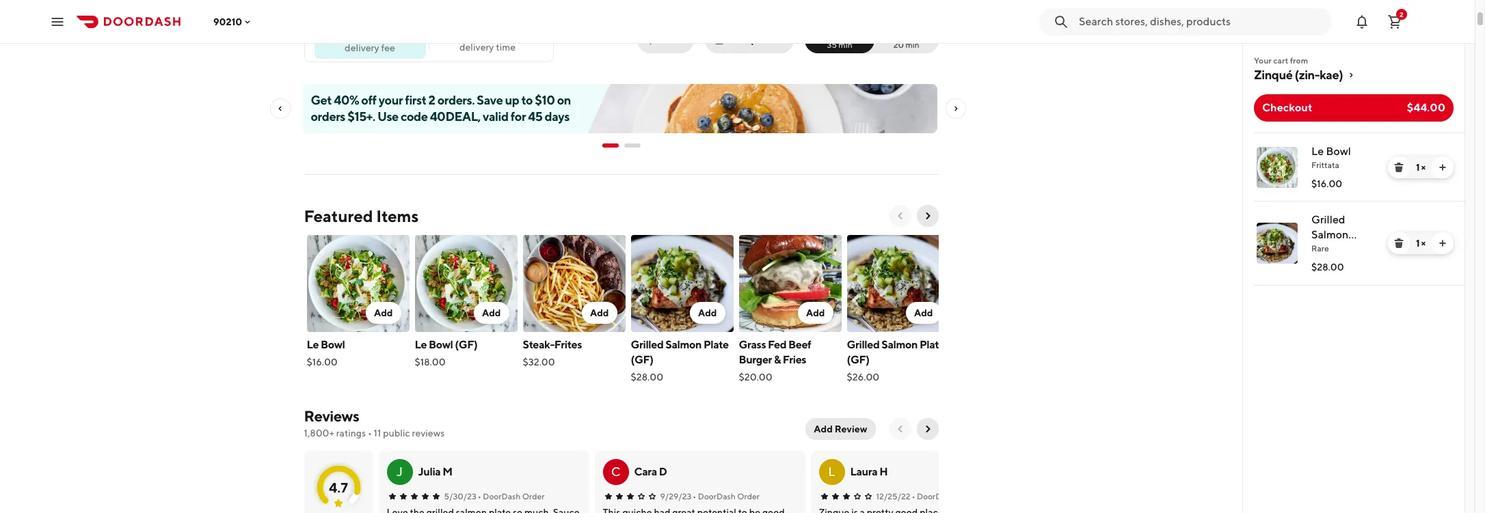Task type: describe. For each thing, give the bounding box(es) containing it.
days
[[545, 109, 570, 124]]

group
[[729, 34, 757, 45]]

rare
[[1312, 243, 1329, 254]]

reviews 1,800+ ratings • 11 public reviews
[[304, 408, 445, 439]]

zinqué (zin-kae) link
[[1254, 67, 1454, 83]]

order for l
[[956, 492, 979, 502]]

(gf) for grilled salmon plate (gf) $28.00
[[631, 354, 654, 367]]

• doordash order for l
[[912, 492, 979, 502]]

40deal,
[[430, 109, 481, 124]]

35 for 35 min delivery time
[[471, 29, 484, 42]]

your
[[379, 93, 403, 107]]

group order button
[[705, 26, 794, 53]]

× for grilled salmon plate (gf)
[[1421, 238, 1426, 249]]

add for grilled salmon plate (gf) $26.00
[[914, 308, 933, 319]]

fee
[[381, 42, 395, 53]]

julia m
[[418, 466, 452, 479]]

use
[[377, 109, 399, 124]]

notification bell image
[[1354, 13, 1370, 30]]

grilled salmon plate (gf)
[[1312, 213, 1363, 256]]

add for grass fed beef burger & fries $20.00
[[806, 308, 825, 319]]

get 40% off your first 2 orders. save up to $10 on orders $15+.  use code 40deal, valid for 45 days
[[311, 93, 571, 124]]

items
[[376, 207, 419, 226]]

time
[[496, 42, 516, 53]]

$26.00
[[847, 372, 880, 383]]

select promotional banner element
[[602, 133, 640, 158]]

grilled salmon plate (gf) image for grilled salmon plate (gf) $26.00
[[847, 235, 950, 332]]

add review button
[[806, 419, 876, 440]]

1,800+
[[304, 428, 334, 439]]

beef
[[789, 338, 811, 351]]

1 for le bowl
[[1416, 162, 1420, 173]]

to
[[521, 93, 533, 107]]

1 for grilled salmon plate (gf)
[[1416, 238, 1420, 249]]

previous button of carousel image
[[895, 211, 906, 222]]

first
[[405, 93, 426, 107]]

doordash for j
[[483, 492, 521, 502]]

4.7
[[329, 480, 348, 495]]

1 vertical spatial le bowl image
[[307, 235, 409, 332]]

orders.
[[437, 93, 475, 107]]

public
[[383, 428, 410, 439]]

grilled for grilled salmon plate (gf)
[[1312, 213, 1346, 226]]

open menu image
[[49, 13, 66, 30]]

burger
[[739, 354, 772, 367]]

le for le bowl
[[307, 338, 319, 351]]

off
[[361, 93, 377, 107]]

45
[[528, 109, 543, 124]]

grilled salmon plate (gf) image for grilled salmon plate (gf) $28.00
[[631, 235, 733, 332]]

0 vertical spatial $28.00
[[1312, 262, 1344, 273]]

laura h
[[850, 466, 888, 479]]

&
[[774, 354, 781, 367]]

delivery inside $0.00 delivery fee
[[345, 42, 379, 53]]

grilled for grilled salmon plate (gf) $28.00
[[631, 338, 664, 351]]

your
[[1254, 55, 1272, 66]]

add for le bowl (gf) $18.00
[[482, 308, 501, 319]]

2 horizontal spatial grilled salmon plate (gf) image
[[1257, 223, 1298, 264]]

for
[[511, 109, 526, 124]]

40%
[[334, 93, 359, 107]]

• doordash order for j
[[478, 492, 545, 502]]

$44.00
[[1407, 101, 1446, 114]]

frittata
[[1312, 160, 1340, 170]]

order methods option group
[[805, 26, 939, 53]]

min for 20 min
[[906, 40, 920, 50]]

90210
[[213, 16, 242, 27]]

$10
[[535, 93, 555, 107]]

add for steak-frites $32.00
[[590, 308, 609, 319]]

cara
[[634, 466, 657, 479]]

julia
[[418, 466, 441, 479]]

add review
[[814, 424, 867, 435]]

laura
[[850, 466, 878, 479]]

salmon for grilled salmon plate (gf) $28.00
[[666, 338, 702, 351]]

2 inside button
[[1400, 10, 1404, 18]]

order inside button
[[759, 34, 786, 45]]

doordash for l
[[917, 492, 955, 502]]

2 items, open order cart image
[[1387, 13, 1403, 30]]

12/25/22
[[876, 492, 911, 502]]

save button
[[637, 26, 694, 53]]

c
[[611, 465, 620, 479]]

(gf) for grilled salmon plate (gf) $26.00
[[847, 354, 870, 367]]

Store search: begin typing to search for stores available on DoorDash text field
[[1079, 14, 1324, 29]]

le bowl (gf) image
[[415, 235, 517, 332]]

add for grilled salmon plate (gf) $28.00
[[698, 308, 717, 319]]

min for 35 min
[[839, 40, 852, 50]]

checkout
[[1262, 101, 1313, 114]]

2 inside 'get 40% off your first 2 orders. save up to $10 on orders $15+.  use code 40deal, valid for 45 days'
[[428, 93, 435, 107]]

20
[[894, 40, 904, 50]]

35 min radio
[[805, 26, 875, 53]]

cara d
[[634, 466, 667, 479]]

(gf) inside le bowl (gf) $18.00
[[455, 338, 478, 351]]

min for 35 min delivery time
[[486, 29, 504, 42]]

$15+.
[[347, 109, 375, 124]]

add button for grilled salmon plate (gf) $28.00
[[690, 302, 725, 324]]

20 min radio
[[867, 26, 939, 53]]

$0.00
[[354, 28, 385, 41]]

$32.00
[[523, 357, 555, 368]]

11
[[374, 428, 381, 439]]

steak-
[[523, 338, 554, 351]]

grilled for grilled salmon plate (gf) $26.00
[[847, 338, 880, 351]]

grass fed beef burger & fries image
[[739, 235, 841, 332]]

grass fed beef burger & fries $20.00
[[739, 338, 811, 383]]

zinqué
[[1254, 68, 1293, 82]]

review
[[835, 424, 867, 435]]

grilled salmon plate (gf) $28.00
[[631, 338, 729, 383]]

35 for 35 min
[[827, 40, 837, 50]]

(zin-
[[1295, 68, 1320, 82]]

• inside reviews 1,800+ ratings • 11 public reviews
[[368, 428, 372, 439]]

valid
[[483, 109, 509, 124]]

add inside add review button
[[814, 424, 833, 435]]

j
[[397, 465, 403, 479]]

le bowl frittata
[[1312, 145, 1351, 170]]

group order
[[729, 34, 786, 45]]

cart
[[1273, 55, 1289, 66]]

1 horizontal spatial $16.00
[[1312, 178, 1343, 189]]

delivery inside 35 min delivery time
[[460, 42, 494, 53]]



Task type: vqa. For each thing, say whether or not it's contained in the screenshot.
steak frites IMAGE
yes



Task type: locate. For each thing, give the bounding box(es) containing it.
salmon inside grilled salmon plate (gf) $26.00
[[882, 338, 918, 351]]

• right 12/25/22
[[912, 492, 915, 502]]

ratings
[[336, 428, 366, 439]]

0 horizontal spatial 35
[[471, 29, 484, 42]]

plate for grilled salmon plate (gf) $26.00
[[920, 338, 945, 351]]

doordash right 9/29/23 in the bottom of the page
[[698, 492, 736, 502]]

min inside 35 min delivery time
[[486, 29, 504, 42]]

save up valid
[[477, 93, 503, 107]]

le bowl $16.00
[[307, 338, 345, 368]]

3 doordash from the left
[[917, 492, 955, 502]]

kae)
[[1320, 68, 1343, 82]]

grilled inside grilled salmon plate (gf) $26.00
[[847, 338, 880, 351]]

next button of carousel image
[[922, 211, 933, 222]]

0 horizontal spatial min
[[486, 29, 504, 42]]

1 horizontal spatial salmon
[[882, 338, 918, 351]]

salmon for grilled salmon plate (gf) $26.00
[[882, 338, 918, 351]]

add button for grilled salmon plate (gf) $26.00
[[906, 302, 941, 324]]

previous image
[[895, 424, 906, 435]]

add button for le bowl (gf) $18.00
[[474, 302, 509, 324]]

zinqué (zin-kae)
[[1254, 68, 1343, 82]]

2 horizontal spatial plate
[[1312, 243, 1338, 256]]

salmon inside the grilled salmon plate (gf) $28.00
[[666, 338, 702, 351]]

le for le bowl (gf)
[[415, 338, 427, 351]]

1 vertical spatial 1 ×
[[1416, 238, 1426, 249]]

$16.00
[[1312, 178, 1343, 189], [307, 357, 338, 368]]

35 inside 35 min delivery time
[[471, 29, 484, 42]]

plate for grilled salmon plate (gf) $28.00
[[704, 338, 729, 351]]

doordash right 12/25/22
[[917, 492, 955, 502]]

1 × for grilled salmon plate (gf)
[[1416, 238, 1426, 249]]

delivery left time
[[460, 42, 494, 53]]

grilled
[[1312, 213, 1346, 226], [631, 338, 664, 351], [847, 338, 880, 351]]

salmon
[[1312, 228, 1349, 241], [666, 338, 702, 351], [882, 338, 918, 351]]

5/30/23
[[444, 492, 477, 502]]

save inside button
[[665, 34, 686, 45]]

0 horizontal spatial 2
[[428, 93, 435, 107]]

• doordash order right 5/30/23
[[478, 492, 545, 502]]

h
[[879, 466, 888, 479]]

2 • doordash order from the left
[[693, 492, 760, 502]]

le for frittata
[[1312, 145, 1324, 158]]

fries
[[783, 354, 806, 367]]

d
[[659, 466, 667, 479]]

1 right remove item from cart icon at the top of page
[[1416, 162, 1420, 173]]

2 horizontal spatial doordash
[[917, 492, 955, 502]]

bowl for frittata
[[1326, 145, 1351, 158]]

doordash for c
[[698, 492, 736, 502]]

2 horizontal spatial • doordash order
[[912, 492, 979, 502]]

• left the 11
[[368, 428, 372, 439]]

0 horizontal spatial save
[[477, 93, 503, 107]]

1 delivery from the left
[[460, 42, 494, 53]]

1 horizontal spatial delivery
[[460, 42, 494, 53]]

plate inside grilled salmon plate (gf)
[[1312, 243, 1338, 256]]

2
[[1400, 10, 1404, 18], [428, 93, 435, 107]]

(gf) inside grilled salmon plate (gf)
[[1340, 243, 1363, 256]]

$18.00
[[415, 357, 446, 368]]

• right 9/29/23 in the bottom of the page
[[693, 492, 696, 502]]

2 horizontal spatial bowl
[[1326, 145, 1351, 158]]

3 add button from the left
[[582, 302, 617, 324]]

35 left time
[[471, 29, 484, 42]]

2 right 'notification bell' image
[[1400, 10, 1404, 18]]

• for l
[[912, 492, 915, 502]]

order for j
[[522, 492, 545, 502]]

•
[[368, 428, 372, 439], [478, 492, 481, 502], [693, 492, 696, 502], [912, 492, 915, 502]]

next image
[[922, 424, 933, 435]]

doordash
[[483, 492, 521, 502], [698, 492, 736, 502], [917, 492, 955, 502]]

× left add one to cart image
[[1421, 162, 1426, 173]]

(gf) inside the grilled salmon plate (gf) $28.00
[[631, 354, 654, 367]]

35 left 20
[[827, 40, 837, 50]]

(gf) inside grilled salmon plate (gf) $26.00
[[847, 354, 870, 367]]

order
[[759, 34, 786, 45], [522, 492, 545, 502], [737, 492, 760, 502], [956, 492, 979, 502]]

add button for grass fed beef burger & fries $20.00
[[798, 302, 833, 324]]

plate
[[1312, 243, 1338, 256], [704, 338, 729, 351], [920, 338, 945, 351]]

1 1 × from the top
[[1416, 162, 1426, 173]]

$28.00
[[1312, 262, 1344, 273], [631, 372, 663, 383]]

0 horizontal spatial plate
[[704, 338, 729, 351]]

0 horizontal spatial • doordash order
[[478, 492, 545, 502]]

0 horizontal spatial salmon
[[666, 338, 702, 351]]

0 horizontal spatial delivery
[[345, 42, 379, 53]]

doordash right 5/30/23
[[483, 492, 521, 502]]

le bowl image
[[1257, 147, 1298, 188], [307, 235, 409, 332]]

3 • doordash order from the left
[[912, 492, 979, 502]]

1 horizontal spatial bowl
[[429, 338, 453, 351]]

20 min
[[894, 40, 920, 50]]

le inside le bowl frittata
[[1312, 145, 1324, 158]]

1 vertical spatial save
[[477, 93, 503, 107]]

0 vertical spatial le bowl image
[[1257, 147, 1298, 188]]

5 add button from the left
[[798, 302, 833, 324]]

1 horizontal spatial doordash
[[698, 492, 736, 502]]

0 vertical spatial 1 ×
[[1416, 162, 1426, 173]]

plate for grilled salmon plate (gf)
[[1312, 243, 1338, 256]]

featured
[[304, 207, 373, 226]]

1 horizontal spatial min
[[839, 40, 852, 50]]

featured items
[[304, 207, 419, 226]]

bowl inside le bowl frittata
[[1326, 145, 1351, 158]]

2 horizontal spatial min
[[906, 40, 920, 50]]

35 inside 35 min option
[[827, 40, 837, 50]]

2 add button from the left
[[474, 302, 509, 324]]

save
[[665, 34, 686, 45], [477, 93, 503, 107]]

steak frites image
[[523, 235, 625, 332]]

bowl inside le bowl $16.00
[[321, 338, 345, 351]]

frites
[[554, 338, 582, 351]]

bowl for (gf)
[[429, 338, 453, 351]]

reviews link
[[304, 408, 359, 425]]

$28.00 inside the grilled salmon plate (gf) $28.00
[[631, 372, 663, 383]]

0 horizontal spatial $16.00
[[307, 357, 338, 368]]

2 × from the top
[[1421, 238, 1426, 249]]

0 horizontal spatial le
[[307, 338, 319, 351]]

list
[[1243, 133, 1465, 286]]

le inside le bowl (gf) $18.00
[[415, 338, 427, 351]]

• right 5/30/23
[[478, 492, 481, 502]]

$16.00 up reviews link
[[307, 357, 338, 368]]

1 right remove item from cart image
[[1416, 238, 1420, 249]]

35 min
[[827, 40, 852, 50]]

2 horizontal spatial le
[[1312, 145, 1324, 158]]

grass
[[739, 338, 766, 351]]

1 ×
[[1416, 162, 1426, 173], [1416, 238, 1426, 249]]

2 1 × from the top
[[1416, 238, 1426, 249]]

le bowl (gf) $18.00
[[415, 338, 478, 368]]

le bowl image left frittata
[[1257, 147, 1298, 188]]

min inside option
[[839, 40, 852, 50]]

0 horizontal spatial grilled salmon plate (gf) image
[[631, 235, 733, 332]]

delivery
[[460, 42, 494, 53], [345, 42, 379, 53]]

1 horizontal spatial save
[[665, 34, 686, 45]]

2 right first
[[428, 93, 435, 107]]

0 vertical spatial 1
[[1416, 162, 1420, 173]]

le
[[1312, 145, 1324, 158], [307, 338, 319, 351], [415, 338, 427, 351]]

0 vertical spatial $16.00
[[1312, 178, 1343, 189]]

1 vertical spatial ×
[[1421, 238, 1426, 249]]

1 horizontal spatial le
[[415, 338, 427, 351]]

add button
[[366, 302, 401, 324], [474, 302, 509, 324], [582, 302, 617, 324], [690, 302, 725, 324], [798, 302, 833, 324], [906, 302, 941, 324]]

add for le bowl $16.00
[[374, 308, 393, 319]]

steak-frites $32.00
[[523, 338, 582, 368]]

1 doordash from the left
[[483, 492, 521, 502]]

2 1 from the top
[[1416, 238, 1420, 249]]

save left group
[[665, 34, 686, 45]]

1 horizontal spatial le bowl image
[[1257, 147, 1298, 188]]

add button for steak-frites $32.00
[[582, 302, 617, 324]]

min inside radio
[[906, 40, 920, 50]]

code
[[401, 109, 428, 124]]

grilled inside the grilled salmon plate (gf) $28.00
[[631, 338, 664, 351]]

delivery down the $0.00
[[345, 42, 379, 53]]

from
[[1290, 55, 1308, 66]]

add one to cart image
[[1437, 238, 1448, 249]]

reviews
[[412, 428, 445, 439]]

reviews
[[304, 408, 359, 425]]

save inside 'get 40% off your first 2 orders. save up to $10 on orders $15+.  use code 40deal, valid for 45 days'
[[477, 93, 503, 107]]

1 horizontal spatial 35
[[827, 40, 837, 50]]

get
[[311, 93, 332, 107]]

plate inside the grilled salmon plate (gf) $28.00
[[704, 338, 729, 351]]

$16.00 inside le bowl $16.00
[[307, 357, 338, 368]]

le bowl image down the featured items heading
[[307, 235, 409, 332]]

grilled inside grilled salmon plate (gf)
[[1312, 213, 1346, 226]]

1 horizontal spatial • doordash order
[[693, 492, 760, 502]]

add
[[374, 308, 393, 319], [482, 308, 501, 319], [590, 308, 609, 319], [698, 308, 717, 319], [806, 308, 825, 319], [914, 308, 933, 319], [814, 424, 833, 435]]

salmon for grilled salmon plate (gf)
[[1312, 228, 1349, 241]]

1 horizontal spatial 2
[[1400, 10, 1404, 18]]

1 horizontal spatial plate
[[920, 338, 945, 351]]

× left add one to cart icon
[[1421, 238, 1426, 249]]

1 1 from the top
[[1416, 162, 1420, 173]]

1 horizontal spatial grilled salmon plate (gf) image
[[847, 235, 950, 332]]

0 horizontal spatial bowl
[[321, 338, 345, 351]]

×
[[1421, 162, 1426, 173], [1421, 238, 1426, 249]]

bowl inside le bowl (gf) $18.00
[[429, 338, 453, 351]]

2 delivery from the left
[[345, 42, 379, 53]]

1 vertical spatial 2
[[428, 93, 435, 107]]

6 add button from the left
[[906, 302, 941, 324]]

grilled salmon plate (gf) $26.00
[[847, 338, 945, 383]]

salmon inside grilled salmon plate (gf)
[[1312, 228, 1349, 241]]

2 button
[[1381, 8, 1409, 35]]

add one to cart image
[[1437, 162, 1448, 173]]

• doordash order right 12/25/22
[[912, 492, 979, 502]]

$16.00 down frittata
[[1312, 178, 1343, 189]]

order for c
[[737, 492, 760, 502]]

35 min delivery time
[[460, 29, 516, 53]]

1 vertical spatial $16.00
[[307, 357, 338, 368]]

(gf) for grilled salmon plate (gf)
[[1340, 243, 1363, 256]]

• for c
[[693, 492, 696, 502]]

plate inside grilled salmon plate (gf) $26.00
[[920, 338, 945, 351]]

2 horizontal spatial grilled
[[1312, 213, 1346, 226]]

featured items heading
[[304, 205, 419, 227]]

fed
[[768, 338, 787, 351]]

remove item from cart image
[[1394, 162, 1405, 173]]

$20.00
[[739, 372, 773, 383]]

grilled salmon plate (gf) image
[[1257, 223, 1298, 264], [631, 235, 733, 332], [847, 235, 950, 332]]

0 vertical spatial save
[[665, 34, 686, 45]]

1 • doordash order from the left
[[478, 492, 545, 502]]

0 horizontal spatial le bowl image
[[307, 235, 409, 332]]

0 vertical spatial ×
[[1421, 162, 1426, 173]]

1 vertical spatial $28.00
[[631, 372, 663, 383]]

• doordash order for c
[[693, 492, 760, 502]]

× for le bowl
[[1421, 162, 1426, 173]]

$0.00 delivery fee
[[345, 28, 395, 53]]

0 horizontal spatial grilled
[[631, 338, 664, 351]]

bowl for $16.00
[[321, 338, 345, 351]]

9/29/23
[[660, 492, 692, 502]]

1 horizontal spatial grilled
[[847, 338, 880, 351]]

• for j
[[478, 492, 481, 502]]

up
[[505, 93, 519, 107]]

remove item from cart image
[[1394, 238, 1405, 249]]

2 doordash from the left
[[698, 492, 736, 502]]

add button for le bowl $16.00
[[366, 302, 401, 324]]

0 horizontal spatial doordash
[[483, 492, 521, 502]]

1 × for le bowl
[[1416, 162, 1426, 173]]

90210 button
[[213, 16, 253, 27]]

• doordash order right 9/29/23 in the bottom of the page
[[693, 492, 760, 502]]

2 horizontal spatial salmon
[[1312, 228, 1349, 241]]

le inside le bowl $16.00
[[307, 338, 319, 351]]

m
[[443, 466, 452, 479]]

1 × right remove item from cart icon at the top of page
[[1416, 162, 1426, 173]]

your cart from
[[1254, 55, 1308, 66]]

orders
[[311, 109, 345, 124]]

4 add button from the left
[[690, 302, 725, 324]]

l
[[828, 465, 835, 479]]

1 vertical spatial 1
[[1416, 238, 1420, 249]]

0 vertical spatial 2
[[1400, 10, 1404, 18]]

0 horizontal spatial $28.00
[[631, 372, 663, 383]]

1 horizontal spatial $28.00
[[1312, 262, 1344, 273]]

1 add button from the left
[[366, 302, 401, 324]]

on
[[557, 93, 571, 107]]

list containing le bowl
[[1243, 133, 1465, 286]]

1 × from the top
[[1421, 162, 1426, 173]]

• doordash order
[[478, 492, 545, 502], [693, 492, 760, 502], [912, 492, 979, 502]]

1 × right remove item from cart image
[[1416, 238, 1426, 249]]



